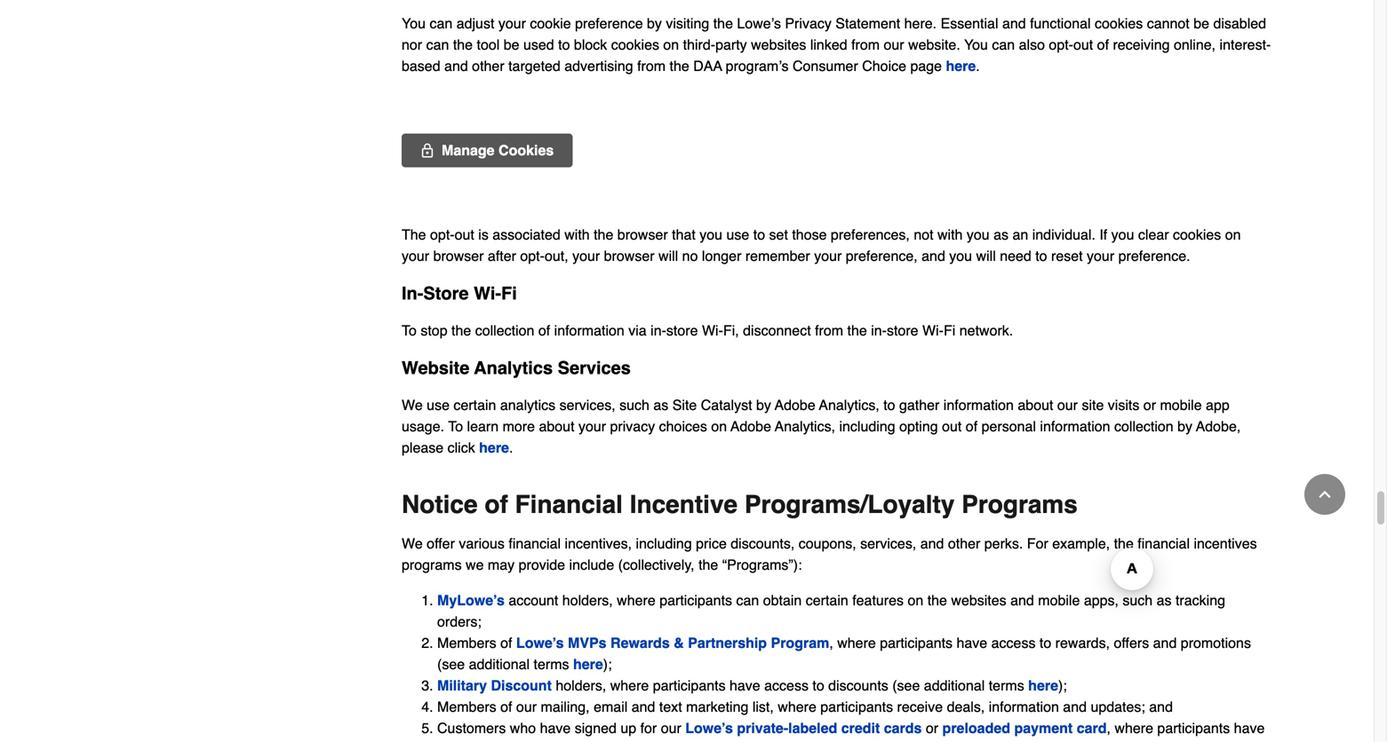 Task type: describe. For each thing, give the bounding box(es) containing it.
on inside you can adjust your cookie preference by visiting the lowe's privacy statement here. essential and functional cookies cannot be disabled nor can the tool be used to block cookies on third-party websites linked from our website. you can also opt-out of receiving online, interest- based and other targeted advertising from the daa program's consumer choice page
[[663, 36, 679, 53]]

notice of financial incentive programs/loyalty programs
[[402, 491, 1078, 519]]

2 in- from the left
[[871, 323, 887, 339]]

app
[[1206, 397, 1230, 414]]

participants inside , where participants have access to rewards, offers and promotions (see additional terms
[[880, 635, 953, 652]]

privacy
[[785, 15, 832, 31]]

you right if
[[1112, 227, 1134, 243]]

here inside 'military discount holders, where participants have access to discounts (see additional terms here ); members of our mailing, email and text marketing list, where participants receive deals, information and updates; and'
[[1028, 678, 1058, 694]]

account
[[509, 593, 558, 609]]

and right updates;
[[1149, 699, 1173, 716]]

access inside 'military discount holders, where participants have access to discounts (see additional terms here ); members of our mailing, email and text marketing list, where participants receive deals, information and updates; and'
[[764, 678, 809, 694]]

targeted
[[508, 58, 561, 74]]

the right example,
[[1114, 536, 1134, 552]]

visits
[[1108, 397, 1140, 414]]

we for we offer various financial incentives, including price discounts, coupons, services, and other perks. for example, the financial incentives programs we may provide include (collectively, the "programs"):
[[402, 536, 423, 552]]

cookie
[[530, 15, 571, 31]]

websites inside account holders, where participants can obtain certain features on the websites and mobile apps, such as tracking orders;
[[951, 593, 1007, 609]]

adobe,
[[1196, 419, 1241, 435]]

learn
[[467, 419, 499, 435]]

0 vertical spatial analytics,
[[819, 397, 880, 414]]

receiving
[[1113, 36, 1170, 53]]

participants up 'text'
[[653, 678, 726, 694]]

we for we use certain analytics services, such as site catalyst by adobe analytics, to gather information about our site visits or mobile app usage. to learn more about your privacy choices on adobe analytics, including opting out of personal information collection by adobe, please click
[[402, 397, 423, 414]]

to inside you can adjust your cookie preference by visiting the lowe's privacy statement here. essential and functional cookies cannot be disabled nor can the tool be used to block cookies on third-party websites linked from our website. you can also opt-out of receiving online, interest- based and other targeted advertising from the daa program's consumer choice page
[[558, 36, 570, 53]]

on inside account holders, where participants can obtain certain features on the websites and mobile apps, such as tracking orders;
[[908, 593, 924, 609]]

certain inside we use certain analytics services, such as site catalyst by adobe analytics, to gather information about our site visits or mobile app usage. to learn more about your privacy choices on adobe analytics, including opting out of personal information collection by adobe, please click
[[454, 397, 496, 414]]

more
[[503, 419, 535, 435]]

where inside account holders, where participants can obtain certain features on the websites and mobile apps, such as tracking orders;
[[617, 593, 656, 609]]

mylowe's link
[[437, 593, 505, 609]]

incentives,
[[565, 536, 632, 552]]

to left the set
[[753, 227, 765, 243]]

list,
[[753, 699, 774, 716]]

and inside account holders, where participants can obtain certain features on the websites and mobile apps, such as tracking orders;
[[1011, 593, 1034, 609]]

. for of
[[976, 58, 980, 74]]

program's
[[726, 58, 789, 74]]

the inside the opt-out is associated with the browser that you use to set those preferences, not with you as an individual. if you clear cookies on your browser after opt-out, your browser will no longer remember your preference, and you will need to reset your preference.
[[594, 227, 614, 243]]

an
[[1013, 227, 1029, 243]]

set
[[769, 227, 788, 243]]

provide inside 'where participants have access to discounts. we partner with financial institutions such as synchrony and american express to provide lowe's private'
[[1086, 742, 1133, 743]]

cookies
[[499, 142, 554, 159]]

our inside we use certain analytics services, such as site catalyst by adobe analytics, to gather information about our site visits or mobile app usage. to learn more about your privacy choices on adobe analytics, including opting out of personal information collection by adobe, please click
[[1058, 397, 1078, 414]]

have inside 'where participants have access to discounts. we partner with financial institutions such as synchrony and american express to provide lowe's private'
[[1234, 721, 1265, 737]]

website
[[402, 358, 470, 379]]

such inside account holders, where participants can obtain certain features on the websites and mobile apps, such as tracking orders;
[[1123, 593, 1153, 609]]

can left the also
[[992, 36, 1015, 53]]

0 horizontal spatial collection
[[475, 323, 535, 339]]

"programs"):
[[722, 557, 802, 574]]

mobile inside account holders, where participants can obtain certain features on the websites and mobile apps, such as tracking orders;
[[1038, 593, 1080, 609]]

notice
[[402, 491, 478, 519]]

disabled
[[1214, 15, 1267, 31]]

0 horizontal spatial with
[[565, 227, 590, 243]]

such inside we use certain analytics services, such as site catalyst by adobe analytics, to gather information about our site visits or mobile app usage. to learn more about your privacy choices on adobe analytics, including opting out of personal information collection by adobe, please click
[[620, 397, 650, 414]]

example,
[[1052, 536, 1110, 552]]

holders, inside account holders, where participants can obtain certain features on the websites and mobile apps, such as tracking orders;
[[562, 593, 613, 609]]

1 horizontal spatial be
[[1194, 15, 1210, 31]]

to left reset
[[1036, 248, 1047, 264]]

website analytics services
[[402, 358, 631, 379]]

as inside account holders, where participants can obtain certain features on the websites and mobile apps, such as tracking orders;
[[1157, 593, 1172, 609]]

page
[[911, 58, 942, 74]]

1 horizontal spatial about
[[1018, 397, 1054, 414]]

linked
[[810, 36, 848, 53]]

here . for of
[[946, 58, 984, 74]]

additional inside , where participants have access to rewards, offers and promotions (see additional terms
[[469, 657, 530, 673]]

obtain
[[763, 593, 802, 609]]

based
[[402, 58, 440, 74]]

where inside 'where participants have access to discounts. we partner with financial institutions such as synchrony and american express to provide lowe's private'
[[1115, 721, 1154, 737]]

rewards,
[[1056, 635, 1110, 652]]

after
[[488, 248, 516, 264]]

collection inside we use certain analytics services, such as site catalyst by adobe analytics, to gather information about our site visits or mobile app usage. to learn more about your privacy choices on adobe analytics, including opting out of personal information collection by adobe, please click
[[1114, 419, 1174, 435]]

mobile inside we use certain analytics services, such as site catalyst by adobe analytics, to gather information about our site visits or mobile app usage. to learn more about your privacy choices on adobe analytics, including opting out of personal information collection by adobe, please click
[[1160, 397, 1202, 414]]

1 vertical spatial by
[[756, 397, 771, 414]]

access inside 'where participants have access to discounts. we partner with financial institutions such as synchrony and american express to provide lowe's private'
[[437, 742, 482, 743]]

customers
[[437, 721, 506, 737]]

discounts.
[[501, 742, 565, 743]]

preference.
[[1119, 248, 1191, 264]]

who
[[510, 721, 536, 737]]

we offer various financial incentives, including price discounts, coupons, services, and other perks. for example, the financial incentives programs we may provide include (collectively, the "programs"):
[[402, 536, 1257, 574]]

card
[[1077, 721, 1107, 737]]

apps,
[[1084, 593, 1119, 609]]

0 vertical spatial cookies
[[1095, 15, 1143, 31]]

opt- inside you can adjust your cookie preference by visiting the lowe's privacy statement here. essential and functional cookies cannot be disabled nor can the tool be used to block cookies on third-party websites linked from our website. you can also opt-out of receiving online, interest- based and other targeted advertising from the daa program's consumer choice page
[[1049, 36, 1074, 53]]

our down 'text'
[[661, 721, 682, 737]]

privacy
[[610, 419, 655, 435]]

updates;
[[1091, 699, 1145, 716]]

here . for please
[[479, 440, 513, 456]]

use inside the opt-out is associated with the browser that you use to set those preferences, not with you as an individual. if you clear cookies on your browser after opt-out, your browser will no longer remember your preference, and you will need to reset your preference.
[[727, 227, 750, 243]]

click
[[448, 440, 475, 456]]

visiting
[[666, 15, 709, 31]]

1 horizontal spatial wi-
[[702, 323, 723, 339]]

to down card on the right of the page
[[1070, 742, 1082, 743]]

private-
[[737, 721, 788, 737]]

members inside 'military discount holders, where participants have access to discounts (see additional terms here ); members of our mailing, email and text marketing list, where participants receive deals, information and updates; and'
[[437, 699, 497, 716]]

lowe's private-labeled credit cards link
[[685, 721, 922, 737]]

can inside account holders, where participants can obtain certain features on the websites and mobile apps, such as tracking orders;
[[736, 593, 759, 609]]

up
[[621, 721, 636, 737]]

. for please
[[509, 440, 513, 456]]

partnership
[[688, 635, 767, 652]]

0 horizontal spatial cookies
[[611, 36, 659, 53]]

incentive
[[630, 491, 738, 519]]

lowe's down account
[[516, 635, 564, 652]]

cookies inside the opt-out is associated with the browser that you use to set those preferences, not with you as an individual. if you clear cookies on your browser after opt-out, your browser will no longer remember your preference, and you will need to reset your preference.
[[1173, 227, 1221, 243]]

out inside the opt-out is associated with the browser that you use to set those preferences, not with you as an individual. if you clear cookies on your browser after opt-out, your browser will no longer remember your preference, and you will need to reset your preference.
[[455, 227, 474, 243]]

daa
[[693, 58, 722, 74]]

rewards
[[611, 635, 670, 652]]

here link down the mvps
[[573, 657, 603, 673]]

0 horizontal spatial to
[[402, 323, 417, 339]]

0 horizontal spatial opt-
[[430, 227, 455, 243]]

longer
[[702, 248, 742, 264]]

1 vertical spatial be
[[504, 36, 520, 53]]

features
[[853, 593, 904, 609]]

online,
[[1174, 36, 1216, 53]]

such inside 'where participants have access to discounts. we partner with financial institutions such as synchrony and american express to provide lowe's private'
[[800, 742, 830, 743]]

programs/loyalty
[[745, 491, 955, 519]]

participants down discounts on the right bottom of page
[[821, 699, 893, 716]]

your inside we use certain analytics services, such as site catalyst by adobe analytics, to gather information about our site visits or mobile app usage. to learn more about your privacy choices on adobe analytics, including opting out of personal information collection by adobe, please click
[[579, 419, 606, 435]]

the down the price
[[699, 557, 718, 574]]

the left daa at the top of the page
[[670, 58, 689, 74]]

browser left that
[[618, 227, 668, 243]]

information up services
[[554, 323, 625, 339]]

and up card on the right of the page
[[1063, 699, 1087, 716]]

reset
[[1051, 248, 1083, 264]]

0 horizontal spatial from
[[637, 58, 666, 74]]

, where participants have access to rewards, offers and promotions (see additional terms
[[437, 635, 1251, 673]]

to inside we use certain analytics services, such as site catalyst by adobe analytics, to gather information about our site visits or mobile app usage. to learn more about your privacy choices on adobe analytics, including opting out of personal information collection by adobe, please click
[[448, 419, 463, 435]]

for
[[640, 721, 657, 737]]

you left need
[[949, 248, 972, 264]]

choice
[[862, 58, 907, 74]]

if
[[1100, 227, 1108, 243]]

your right out,
[[572, 248, 600, 264]]

where up email
[[610, 678, 649, 694]]

payment
[[1014, 721, 1073, 737]]

out inside you can adjust your cookie preference by visiting the lowe's privacy statement here. essential and functional cookies cannot be disabled nor can the tool be used to block cookies on third-party websites linked from our website. you can also opt-out of receiving online, interest- based and other targeted advertising from the daa program's consumer choice page
[[1074, 36, 1093, 53]]

secure image
[[420, 143, 435, 158]]

other inside we offer various financial incentives, including price discounts, coupons, services, and other perks. for example, the financial incentives programs we may provide include (collectively, the "programs"):
[[948, 536, 981, 552]]

lowe's inside you can adjust your cookie preference by visiting the lowe's privacy statement here. essential and functional cookies cannot be disabled nor can the tool be used to block cookies on third-party websites linked from our website. you can also opt-out of receiving online, interest- based and other targeted advertising from the daa program's consumer choice page
[[737, 15, 781, 31]]

by inside you can adjust your cookie preference by visiting the lowe's privacy statement here. essential and functional cookies cannot be disabled nor can the tool be used to block cookies on third-party websites linked from our website. you can also opt-out of receiving online, interest- based and other targeted advertising from the daa program's consumer choice page
[[647, 15, 662, 31]]

1 horizontal spatial fi
[[944, 323, 956, 339]]

scroll to top element
[[1305, 475, 1346, 515]]

1 vertical spatial analytics,
[[775, 419, 835, 435]]

2 will from the left
[[976, 248, 996, 264]]

0 vertical spatial );
[[603, 657, 612, 673]]

site
[[1082, 397, 1104, 414]]

include
[[569, 557, 614, 574]]

usage.
[[402, 419, 444, 435]]

as inside we use certain analytics services, such as site catalyst by adobe analytics, to gather information about our site visits or mobile app usage. to learn more about your privacy choices on adobe analytics, including opting out of personal information collection by adobe, please click
[[654, 397, 669, 414]]

advertising
[[565, 58, 633, 74]]

email
[[594, 699, 628, 716]]

offers
[[1114, 635, 1149, 652]]

military discount link
[[437, 678, 556, 694]]

deals,
[[947, 699, 985, 716]]

); inside 'military discount holders, where participants have access to discounts (see additional terms here ); members of our mailing, email and text marketing list, where participants receive deals, information and updates; and'
[[1058, 678, 1067, 694]]

use inside we use certain analytics services, such as site catalyst by adobe analytics, to gather information about our site visits or mobile app usage. to learn more about your privacy choices on adobe analytics, including opting out of personal information collection by adobe, please click
[[427, 397, 450, 414]]

analytics
[[500, 397, 556, 414]]

orders;
[[437, 614, 482, 630]]

browser left the no
[[604, 248, 655, 264]]

2 store from the left
[[887, 323, 919, 339]]

to inside we use certain analytics services, such as site catalyst by adobe analytics, to gather information about our site visits or mobile app usage. to learn more about your privacy choices on adobe analytics, including opting out of personal information collection by adobe, please click
[[884, 397, 895, 414]]

our inside you can adjust your cookie preference by visiting the lowe's privacy statement here. essential and functional cookies cannot be disabled nor can the tool be used to block cookies on third-party websites linked from our website. you can also opt-out of receiving online, interest- based and other targeted advertising from the daa program's consumer choice page
[[884, 36, 904, 53]]

programs
[[962, 491, 1078, 519]]

0 horizontal spatial you
[[402, 15, 426, 31]]

and up the for
[[632, 699, 655, 716]]

credit
[[841, 721, 880, 737]]

0 horizontal spatial adobe
[[731, 419, 771, 435]]

where up lowe's private-labeled credit cards link
[[778, 699, 817, 716]]

certain inside account holders, where participants can obtain certain features on the websites and mobile apps, such as tracking orders;
[[806, 593, 849, 609]]

0 horizontal spatial financial
[[509, 536, 561, 552]]

used
[[523, 36, 554, 53]]

where participants have access to discounts. we partner with financial institutions such as synchrony and american express to provide lowe's private
[[437, 721, 1265, 743]]

for
[[1027, 536, 1049, 552]]

signed
[[575, 721, 617, 737]]

lowe's down marketing
[[685, 721, 733, 737]]

your down if
[[1087, 248, 1115, 264]]

nor
[[402, 36, 422, 53]]

synchrony
[[853, 742, 920, 743]]

here link up payment
[[1028, 678, 1058, 694]]

information down site
[[1040, 419, 1111, 435]]

military discount holders, where participants have access to discounts (see additional terms here ); members of our mailing, email and text marketing list, where participants receive deals, information and updates; and
[[437, 678, 1177, 716]]

on inside we use certain analytics services, such as site catalyst by adobe analytics, to gather information about our site visits or mobile app usage. to learn more about your privacy choices on adobe analytics, including opting out of personal information collection by adobe, please click
[[711, 419, 727, 435]]

2 horizontal spatial wi-
[[923, 323, 944, 339]]

here link down website.
[[946, 58, 976, 74]]

other inside you can adjust your cookie preference by visiting the lowe's privacy statement here. essential and functional cookies cannot be disabled nor can the tool be used to block cookies on third-party websites linked from our website. you can also opt-out of receiving online, interest- based and other targeted advertising from the daa program's consumer choice page
[[472, 58, 505, 74]]

2 horizontal spatial from
[[851, 36, 880, 53]]

the down preference,
[[847, 323, 867, 339]]

promotions
[[1181, 635, 1251, 652]]

, inside , where participants have access to rewards, offers and promotions (see additional terms
[[829, 635, 833, 652]]

0 vertical spatial adobe
[[775, 397, 816, 414]]

institutions
[[729, 742, 796, 743]]

your down the those
[[814, 248, 842, 264]]

of up various
[[485, 491, 508, 519]]

gather
[[899, 397, 940, 414]]



Task type: vqa. For each thing, say whether or not it's contained in the screenshot.
numbers in the left of the page
no



Task type: locate. For each thing, give the bounding box(es) containing it.
opting
[[899, 419, 938, 435]]

including
[[839, 419, 896, 435], [636, 536, 692, 552]]

1 vertical spatial including
[[636, 536, 692, 552]]

(see up military
[[437, 657, 465, 673]]

2 horizontal spatial financial
[[1138, 536, 1190, 552]]

choices
[[659, 419, 707, 435]]

1 horizontal spatial mobile
[[1160, 397, 1202, 414]]

information inside 'military discount holders, where participants have access to discounts (see additional terms here ); members of our mailing, email and text marketing list, where participants receive deals, information and updates; and'
[[989, 699, 1059, 716]]

tool
[[477, 36, 500, 53]]

including inside we offer various financial incentives, including price discounts, coupons, services, and other perks. for example, the financial incentives programs we may provide include (collectively, the "programs"):
[[636, 536, 692, 552]]

1 vertical spatial about
[[539, 419, 575, 435]]

1 horizontal spatial (see
[[893, 678, 920, 694]]

1 horizontal spatial terms
[[989, 678, 1024, 694]]

manage
[[442, 142, 495, 159]]

1 vertical spatial access
[[764, 678, 809, 694]]

. down essential
[[976, 58, 980, 74]]

0 vertical spatial members
[[437, 635, 497, 652]]

here down the mvps
[[573, 657, 603, 673]]

other
[[472, 58, 505, 74], [948, 536, 981, 552]]

to left gather
[[884, 397, 895, 414]]

is
[[478, 227, 489, 243]]

2 vertical spatial opt-
[[520, 248, 545, 264]]

our inside 'military discount holders, where participants have access to discounts (see additional terms here ); members of our mailing, email and text marketing list, where participants receive deals, information and updates; and'
[[516, 699, 537, 716]]

you can adjust your cookie preference by visiting the lowe's privacy statement here. essential and functional cookies cannot be disabled nor can the tool be used to block cookies on third-party websites linked from our website. you can also opt-out of receiving online, interest- based and other targeted advertising from the daa program's consumer choice page
[[402, 15, 1271, 74]]

,
[[829, 635, 833, 652], [1107, 721, 1111, 737]]

store
[[667, 323, 698, 339], [887, 323, 919, 339]]

0 horizontal spatial fi
[[501, 283, 517, 304]]

provide up account
[[519, 557, 565, 574]]

programs
[[402, 557, 462, 574]]

1 horizontal spatial out
[[942, 419, 962, 435]]

0 vertical spatial other
[[472, 58, 505, 74]]

lowe's mvps rewards & partnership program link
[[516, 635, 829, 652]]

military
[[437, 678, 487, 694]]

and inside 'where participants have access to discounts. we partner with financial institutions such as synchrony and american express to provide lowe's private'
[[924, 742, 948, 743]]

2 vertical spatial access
[[437, 742, 482, 743]]

1 store from the left
[[667, 323, 698, 339]]

0 horizontal spatial services,
[[560, 397, 616, 414]]

1 will from the left
[[659, 248, 678, 264]]

0 horizontal spatial out
[[455, 227, 474, 243]]

websites down perks.
[[951, 593, 1007, 609]]

be
[[1194, 15, 1210, 31], [504, 36, 520, 53]]

1 horizontal spatial adobe
[[775, 397, 816, 414]]

financial left incentives
[[1138, 536, 1190, 552]]

0 horizontal spatial terms
[[534, 657, 569, 673]]

1 vertical spatial collection
[[1114, 419, 1174, 435]]

1 horizontal spatial ,
[[1107, 721, 1111, 737]]

services, inside we use certain analytics services, such as site catalyst by adobe analytics, to gather information about our site visits or mobile app usage. to learn more about your privacy choices on adobe analytics, including opting out of personal information collection by adobe, please click
[[560, 397, 616, 414]]

your down the the
[[402, 248, 429, 264]]

1 vertical spatial cookies
[[611, 36, 659, 53]]

on right clear
[[1225, 227, 1241, 243]]

0 vertical spatial you
[[402, 15, 426, 31]]

1 horizontal spatial collection
[[1114, 419, 1174, 435]]

with up out,
[[565, 227, 590, 243]]

manage cookies
[[442, 142, 554, 159]]

have inside , where participants have access to rewards, offers and promotions (see additional terms
[[957, 635, 988, 652]]

wi- left the network.
[[923, 323, 944, 339]]

2 vertical spatial cookies
[[1173, 227, 1221, 243]]

perks.
[[985, 536, 1023, 552]]

you left "an"
[[967, 227, 990, 243]]

1 vertical spatial you
[[964, 36, 988, 53]]

1 vertical spatial mobile
[[1038, 593, 1080, 609]]

mobile left apps,
[[1038, 593, 1080, 609]]

1 horizontal spatial you
[[964, 36, 988, 53]]

0 horizontal spatial by
[[647, 15, 662, 31]]

services, down programs/loyalty
[[860, 536, 917, 552]]

information up preloaded payment card link
[[989, 699, 1059, 716]]

mobile
[[1160, 397, 1202, 414], [1038, 593, 1080, 609]]

store right via
[[667, 323, 698, 339]]

1 vertical spatial other
[[948, 536, 981, 552]]

additional up deals,
[[924, 678, 985, 694]]

you down essential
[[964, 36, 988, 53]]

such right apps,
[[1123, 593, 1153, 609]]

network.
[[960, 323, 1013, 339]]

including left opting at the bottom right
[[839, 419, 896, 435]]

or
[[1144, 397, 1156, 414], [926, 721, 939, 737]]

adobe
[[775, 397, 816, 414], [731, 419, 771, 435]]

here.
[[904, 15, 937, 31]]

1 horizontal spatial access
[[764, 678, 809, 694]]

1 members from the top
[[437, 635, 497, 652]]

other down tool
[[472, 58, 505, 74]]

out inside we use certain analytics services, such as site catalyst by adobe analytics, to gather information about our site visits or mobile app usage. to learn more about your privacy choices on adobe analytics, including opting out of personal information collection by adobe, please click
[[942, 419, 962, 435]]

to down the customers
[[485, 742, 497, 743]]

0 vertical spatial here .
[[946, 58, 984, 74]]

cookies up receiving
[[1095, 15, 1143, 31]]

use up usage.
[[427, 397, 450, 414]]

2 horizontal spatial by
[[1178, 419, 1193, 435]]

websites inside you can adjust your cookie preference by visiting the lowe's privacy statement here. essential and functional cookies cannot be disabled nor can the tool be used to block cookies on third-party websites linked from our website. you can also opt-out of receiving online, interest- based and other targeted advertising from the daa program's consumer choice page
[[751, 36, 806, 53]]

); up payment
[[1058, 678, 1067, 694]]

and inside we offer various financial incentives, including price discounts, coupons, services, and other perks. for example, the financial incentives programs we may provide include (collectively, the "programs"):
[[921, 536, 944, 552]]

to inside 'military discount holders, where participants have access to discounts (see additional terms here ); members of our mailing, email and text marketing list, where participants receive deals, information and updates; and'
[[813, 678, 825, 694]]

0 horizontal spatial here .
[[479, 440, 513, 456]]

where inside , where participants have access to rewards, offers and promotions (see additional terms
[[837, 635, 876, 652]]

additional inside 'military discount holders, where participants have access to discounts (see additional terms here ); members of our mailing, email and text marketing list, where participants receive deals, information and updates; and'
[[924, 678, 985, 694]]

services
[[558, 358, 631, 379]]

0 vertical spatial opt-
[[1049, 36, 1074, 53]]

wi-
[[474, 283, 501, 304], [702, 323, 723, 339], [923, 323, 944, 339]]

1 horizontal spatial with
[[643, 742, 669, 743]]

the opt-out is associated with the browser that you use to set those preferences, not with you as an individual. if you clear cookies on your browser after opt-out, your browser will no longer remember your preference, and you will need to reset your preference.
[[402, 227, 1241, 264]]

and inside , where participants have access to rewards, offers and promotions (see additional terms
[[1153, 635, 1177, 652]]

1 horizontal spatial or
[[1144, 397, 1156, 414]]

preloaded payment card link
[[943, 721, 1107, 737]]

party
[[716, 36, 747, 53]]

0 vertical spatial be
[[1194, 15, 1210, 31]]

by left the visiting on the top of page
[[647, 15, 662, 31]]

such down labeled
[[800, 742, 830, 743]]

wi- left 'disconnect'
[[702, 323, 723, 339]]

services, down services
[[560, 397, 616, 414]]

interest-
[[1220, 36, 1271, 53]]

2 vertical spatial we
[[569, 742, 590, 743]]

0 vertical spatial additional
[[469, 657, 530, 673]]

lowe's
[[737, 15, 781, 31], [516, 635, 564, 652], [685, 721, 733, 737], [1137, 742, 1181, 743]]

manage cookies button
[[402, 134, 573, 167]]

third-
[[683, 36, 716, 53]]

the right features
[[928, 593, 947, 609]]

members
[[437, 635, 497, 652], [437, 699, 497, 716]]

0 horizontal spatial websites
[[751, 36, 806, 53]]

1 vertical spatial or
[[926, 721, 939, 737]]

holders, down include
[[562, 593, 613, 609]]

essential
[[941, 15, 999, 31]]

fi left the network.
[[944, 323, 956, 339]]

financial
[[515, 491, 623, 519]]

financial up may
[[509, 536, 561, 552]]

discounts,
[[731, 536, 795, 552]]

with inside 'where participants have access to discounts. we partner with financial institutions such as synchrony and american express to provide lowe's private'
[[643, 742, 669, 743]]

1 in- from the left
[[651, 323, 667, 339]]

(collectively,
[[618, 557, 695, 574]]

1 horizontal spatial provide
[[1086, 742, 1133, 743]]

the down adjust
[[453, 36, 473, 53]]

1 horizontal spatial financial
[[673, 742, 725, 743]]

here up payment
[[1028, 678, 1058, 694]]

0 vertical spatial websites
[[751, 36, 806, 53]]

additional up military discount link
[[469, 657, 530, 673]]

0 horizontal spatial will
[[659, 248, 678, 264]]

out down functional
[[1074, 36, 1093, 53]]

certain right obtain
[[806, 593, 849, 609]]

(see inside 'military discount holders, where participants have access to discounts (see additional terms here ); members of our mailing, email and text marketing list, where participants receive deals, information and updates; and'
[[893, 678, 920, 694]]

can left adjust
[[430, 15, 453, 31]]

provide inside we offer various financial incentives, including price discounts, coupons, services, and other perks. for example, the financial incentives programs we may provide include (collectively, the "programs"):
[[519, 557, 565, 574]]

catalyst
[[701, 397, 752, 414]]

1 vertical spatial .
[[509, 440, 513, 456]]

and right the based
[[444, 58, 468, 74]]

0 vertical spatial (see
[[437, 657, 465, 673]]

0 vertical spatial about
[[1018, 397, 1054, 414]]

0 horizontal spatial in-
[[651, 323, 667, 339]]

to left stop
[[402, 323, 417, 339]]

use
[[727, 227, 750, 243], [427, 397, 450, 414]]

about down analytics
[[539, 419, 575, 435]]

participants up "&"
[[660, 593, 732, 609]]

associated
[[493, 227, 561, 243]]

here down website.
[[946, 58, 976, 74]]

(see inside , where participants have access to rewards, offers and promotions (see additional terms
[[437, 657, 465, 673]]

as inside 'where participants have access to discounts. we partner with financial institutions such as synchrony and american express to provide lowe's private'
[[834, 742, 849, 743]]

2 horizontal spatial access
[[992, 635, 1036, 652]]

of
[[1097, 36, 1109, 53], [538, 323, 550, 339], [966, 419, 978, 435], [485, 491, 508, 519], [500, 635, 512, 652], [500, 699, 512, 716]]

0 vertical spatial holders,
[[562, 593, 613, 609]]

0 horizontal spatial other
[[472, 58, 505, 74]]

2 horizontal spatial out
[[1074, 36, 1093, 53]]

the right associated
[[594, 227, 614, 243]]

discount
[[491, 678, 552, 694]]

you
[[700, 227, 723, 243], [967, 227, 990, 243], [1112, 227, 1134, 243], [949, 248, 972, 264]]

and down receive at bottom right
[[924, 742, 948, 743]]

1 horizontal spatial certain
[[806, 593, 849, 609]]

clear
[[1138, 227, 1169, 243]]

various
[[459, 536, 505, 552]]

0 vertical spatial out
[[1074, 36, 1093, 53]]

terms up discount at the left bottom of the page
[[534, 657, 569, 673]]

stop
[[421, 323, 448, 339]]

2 vertical spatial from
[[815, 323, 844, 339]]

of inside 'military discount holders, where participants have access to discounts (see additional terms here ); members of our mailing, email and text marketing list, where participants receive deals, information and updates; and'
[[500, 699, 512, 716]]

or inside we use certain analytics services, such as site catalyst by adobe analytics, to gather information about our site visits or mobile app usage. to learn more about your privacy choices on adobe analytics, including opting out of personal information collection by adobe, please click
[[1144, 397, 1156, 414]]

we
[[402, 397, 423, 414], [402, 536, 423, 552], [569, 742, 590, 743]]

the right stop
[[452, 323, 471, 339]]

0 vertical spatial use
[[727, 227, 750, 243]]

please
[[402, 440, 444, 456]]

site
[[673, 397, 697, 414]]

2 horizontal spatial with
[[938, 227, 963, 243]]

and right offers
[[1153, 635, 1177, 652]]

may
[[488, 557, 515, 574]]

the up party
[[713, 15, 733, 31]]

where down updates;
[[1115, 721, 1154, 737]]

terms inside 'military discount holders, where participants have access to discounts (see additional terms here ); members of our mailing, email and text marketing list, where participants receive deals, information and updates; and'
[[989, 678, 1024, 694]]

0 horizontal spatial certain
[[454, 397, 496, 414]]

financial inside 'where participants have access to discounts. we partner with financial institutions such as synchrony and american express to provide lowe's private'
[[673, 742, 725, 743]]

0 vertical spatial access
[[992, 635, 1036, 652]]

0 vertical spatial to
[[402, 323, 417, 339]]

lowe's inside 'where participants have access to discounts. we partner with financial institutions such as synchrony and american express to provide lowe's private'
[[1137, 742, 1181, 743]]

0 vertical spatial collection
[[475, 323, 535, 339]]

browser down is
[[433, 248, 484, 264]]

financial
[[509, 536, 561, 552], [1138, 536, 1190, 552], [673, 742, 725, 743]]

out
[[1074, 36, 1093, 53], [455, 227, 474, 243], [942, 419, 962, 435]]

can left obtain
[[736, 593, 759, 609]]

including inside we use certain analytics services, such as site catalyst by adobe analytics, to gather information about our site visits or mobile app usage. to learn more about your privacy choices on adobe analytics, including opting out of personal information collection by adobe, please click
[[839, 419, 896, 435]]

to up click
[[448, 419, 463, 435]]

of inside you can adjust your cookie preference by visiting the lowe's privacy statement here. essential and functional cookies cannot be disabled nor can the tool be used to block cookies on third-party websites linked from our website. you can also opt-out of receiving online, interest- based and other targeted advertising from the daa program's consumer choice page
[[1097, 36, 1109, 53]]

american
[[951, 742, 1011, 743]]

2 members from the top
[[437, 699, 497, 716]]

terms
[[534, 657, 569, 673], [989, 678, 1024, 694]]

about up personal
[[1018, 397, 1054, 414]]

2 horizontal spatial cookies
[[1173, 227, 1221, 243]]

will left need
[[976, 248, 996, 264]]

1 horizontal spatial from
[[815, 323, 844, 339]]

terms inside , where participants have access to rewards, offers and promotions (see additional terms
[[534, 657, 569, 673]]

and inside the opt-out is associated with the browser that you use to set those preferences, not with you as an individual. if you clear cookies on your browser after opt-out, your browser will no longer remember your preference, and you will need to reset your preference.
[[922, 248, 945, 264]]

1 vertical spatial );
[[1058, 678, 1067, 694]]

we left the offer
[[402, 536, 423, 552]]

. down more
[[509, 440, 513, 456]]

from right 'disconnect'
[[815, 323, 844, 339]]

to inside , where participants have access to rewards, offers and promotions (see additional terms
[[1040, 635, 1052, 652]]

participants inside account holders, where participants can obtain certain features on the websites and mobile apps, such as tracking orders;
[[660, 593, 732, 609]]

have inside 'military discount holders, where participants have access to discounts (see additional terms here ); members of our mailing, email and text marketing list, where participants receive deals, information and updates; and'
[[730, 678, 761, 694]]

participants down "promotions"
[[1158, 721, 1230, 737]]

in-
[[651, 323, 667, 339], [871, 323, 887, 339]]

here );
[[573, 657, 616, 673]]

with down the for
[[643, 742, 669, 743]]

on right features
[[908, 593, 924, 609]]

here down the learn
[[479, 440, 509, 456]]

of up military discount link
[[500, 635, 512, 652]]

and left perks.
[[921, 536, 944, 552]]

coupons,
[[799, 536, 856, 552]]

block
[[574, 36, 607, 53]]

access inside , where participants have access to rewards, offers and promotions (see additional terms
[[992, 635, 1036, 652]]

and down for
[[1011, 593, 1034, 609]]

opt-
[[1049, 36, 1074, 53], [430, 227, 455, 243], [520, 248, 545, 264]]

0 horizontal spatial about
[[539, 419, 575, 435]]

you up longer
[[700, 227, 723, 243]]

0 horizontal spatial wi-
[[474, 283, 501, 304]]

1 horizontal spatial websites
[[951, 593, 1007, 609]]

we
[[466, 557, 484, 574]]

as inside the opt-out is associated with the browser that you use to set those preferences, not with you as an individual. if you clear cookies on your browser after opt-out, your browser will no longer remember your preference, and you will need to reset your preference.
[[994, 227, 1009, 243]]

price
[[696, 536, 727, 552]]

adobe right catalyst
[[775, 397, 816, 414]]

the inside account holders, where participants can obtain certain features on the websites and mobile apps, such as tracking orders;
[[928, 593, 947, 609]]

0 horizontal spatial ,
[[829, 635, 833, 652]]

as left tracking
[[1157, 593, 1172, 609]]

browser
[[618, 227, 668, 243], [433, 248, 484, 264], [604, 248, 655, 264]]

your inside you can adjust your cookie preference by visiting the lowe's privacy statement here. essential and functional cookies cannot be disabled nor can the tool be used to block cookies on third-party websites linked from our website. you can also opt-out of receiving online, interest- based and other targeted advertising from the daa program's consumer choice page
[[498, 15, 526, 31]]

we inside we offer various financial incentives, including price discounts, coupons, services, and other perks. for example, the financial incentives programs we may provide include (collectively, the "programs"):
[[402, 536, 423, 552]]

can right nor
[[426, 36, 449, 53]]

2 vertical spatial by
[[1178, 419, 1193, 435]]

services, inside we offer various financial incentives, including price discounts, coupons, services, and other perks. for example, the financial incentives programs we may provide include (collectively, the "programs"):
[[860, 536, 917, 552]]

preferences,
[[831, 227, 910, 243]]

information up personal
[[944, 397, 1014, 414]]

1 vertical spatial terms
[[989, 678, 1024, 694]]

0 vertical spatial provide
[[519, 557, 565, 574]]

on inside the opt-out is associated with the browser that you use to set those preferences, not with you as an individual. if you clear cookies on your browser after opt-out, your browser will no longer remember your preference, and you will need to reset your preference.
[[1225, 227, 1241, 243]]

from down statement
[[851, 36, 880, 53]]

partner
[[594, 742, 639, 743]]

tracking
[[1176, 593, 1226, 609]]

those
[[792, 227, 827, 243]]

collection
[[475, 323, 535, 339], [1114, 419, 1174, 435]]

cookies down preference
[[611, 36, 659, 53]]

from right advertising on the left
[[637, 58, 666, 74]]

here link
[[946, 58, 976, 74], [479, 440, 509, 456], [573, 657, 603, 673], [1028, 678, 1058, 694]]

members of lowe's mvps rewards & partnership program
[[437, 635, 829, 652]]

financial down marketing
[[673, 742, 725, 743]]

1 horizontal spatial will
[[976, 248, 996, 264]]

on down the visiting on the top of page
[[663, 36, 679, 53]]

you up nor
[[402, 15, 426, 31]]

remember
[[746, 248, 810, 264]]

and up the also
[[1002, 15, 1026, 31]]

0 vertical spatial or
[[1144, 397, 1156, 414]]

will left the no
[[659, 248, 678, 264]]

terms up preloaded payment card link
[[989, 678, 1024, 694]]

2 horizontal spatial opt-
[[1049, 36, 1074, 53]]

your left privacy
[[579, 419, 606, 435]]

need
[[1000, 248, 1032, 264]]

to down cookie
[[558, 36, 570, 53]]

0 horizontal spatial use
[[427, 397, 450, 414]]

of left receiving
[[1097, 36, 1109, 53]]

0 horizontal spatial or
[[926, 721, 939, 737]]

incentives
[[1194, 536, 1257, 552]]

1 vertical spatial we
[[402, 536, 423, 552]]

1 vertical spatial ,
[[1107, 721, 1111, 737]]

we inside we use certain analytics services, such as site catalyst by adobe analytics, to gather information about our site visits or mobile app usage. to learn more about your privacy choices on adobe analytics, including opting out of personal information collection by adobe, please click
[[402, 397, 423, 414]]

statement
[[836, 15, 900, 31]]

0 vertical spatial ,
[[829, 635, 833, 652]]

1 horizontal spatial store
[[887, 323, 919, 339]]

1 vertical spatial members
[[437, 699, 497, 716]]

other left perks.
[[948, 536, 981, 552]]

of up website analytics services
[[538, 323, 550, 339]]

0 vertical spatial .
[[976, 58, 980, 74]]

holders, inside 'military discount holders, where participants have access to discounts (see additional terms here ); members of our mailing, email and text marketing list, where participants receive deals, information and updates; and'
[[556, 678, 606, 694]]

of inside we use certain analytics services, such as site catalyst by adobe analytics, to gather information about our site visits or mobile app usage. to learn more about your privacy choices on adobe analytics, including opting out of personal information collection by adobe, please click
[[966, 419, 978, 435]]

our up choice
[[884, 36, 904, 53]]

cards
[[884, 721, 922, 737]]

1 vertical spatial adobe
[[731, 419, 771, 435]]

here link down the learn
[[479, 440, 509, 456]]

); down the mvps
[[603, 657, 612, 673]]

in- down preference,
[[871, 323, 887, 339]]

0 vertical spatial from
[[851, 36, 880, 53]]

0 horizontal spatial mobile
[[1038, 593, 1080, 609]]

marketing
[[686, 699, 749, 716]]

collection up analytics
[[475, 323, 535, 339]]

1 vertical spatial use
[[427, 397, 450, 414]]

we inside 'where participants have access to discounts. we partner with financial institutions such as synchrony and american express to provide lowe's private'
[[569, 742, 590, 743]]

chevron up image
[[1316, 486, 1334, 504]]

store
[[423, 283, 469, 304]]

participants inside 'where participants have access to discounts. we partner with financial institutions such as synchrony and american express to provide lowe's private'
[[1158, 721, 1230, 737]]

and
[[1002, 15, 1026, 31], [444, 58, 468, 74], [922, 248, 945, 264], [921, 536, 944, 552], [1011, 593, 1034, 609], [1153, 635, 1177, 652], [632, 699, 655, 716], [1063, 699, 1087, 716], [1149, 699, 1173, 716], [924, 742, 948, 743]]

holders,
[[562, 593, 613, 609], [556, 678, 606, 694]]

as down credit
[[834, 742, 849, 743]]



